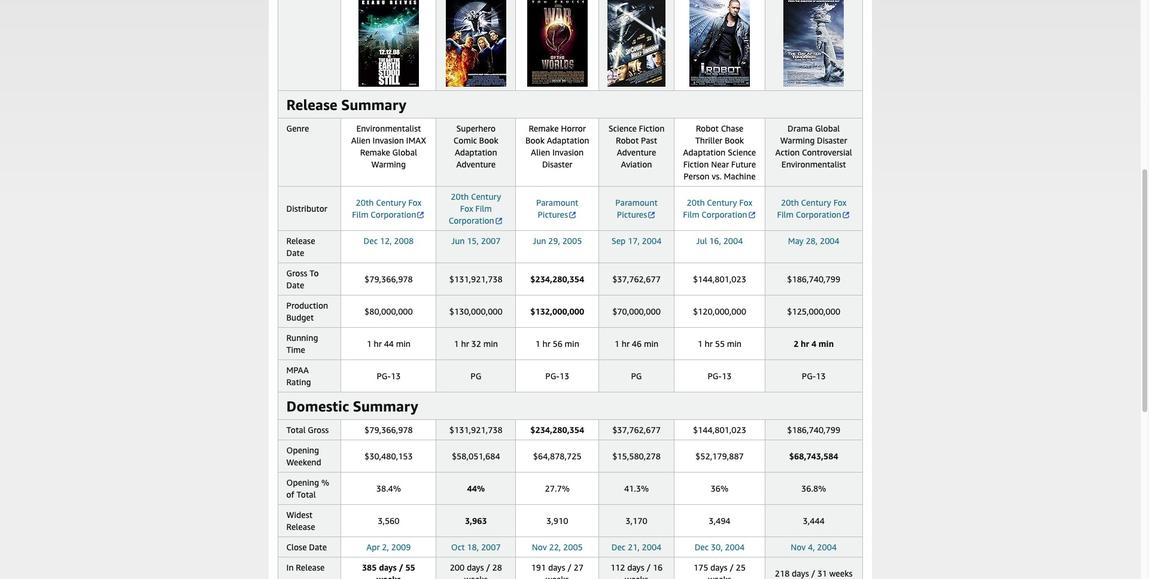 Task type: describe. For each thing, give the bounding box(es) containing it.
opening weekend
[[286, 445, 321, 468]]

film for the 20th century fox film corporation link above may 28, 2004 link
[[777, 210, 794, 220]]

environmentalist alien invasion              imax remake              global warming
[[351, 123, 426, 169]]

$79,366,978 for gross
[[365, 425, 413, 435]]

near
[[711, 159, 729, 169]]

3 pg- from the left
[[708, 371, 722, 381]]

apr 2, 2009 link
[[366, 542, 411, 553]]

paramount for second paramount pictures link from the right
[[536, 198, 579, 208]]

1 for 1 hr 55 min
[[698, 339, 703, 349]]

nov 4, 2004
[[791, 542, 837, 553]]

175 days / 25 weeks
[[694, 563, 746, 579]]

release right in
[[296, 563, 325, 573]]

date for release date
[[286, 248, 304, 258]]

fox for the 20th century fox film corporation link above may 28, 2004 link
[[834, 198, 847, 208]]

widest release
[[286, 510, 315, 532]]

15,
[[467, 236, 479, 246]]

production budget
[[286, 301, 328, 323]]

domestic
[[286, 398, 349, 415]]

close date
[[286, 542, 327, 553]]

oct
[[451, 542, 465, 553]]

may
[[788, 236, 804, 246]]

hr for 32
[[461, 339, 469, 349]]

1 for 1 hr 32 min
[[454, 339, 459, 349]]

200
[[450, 563, 465, 573]]

dec for dec 21, 2004
[[612, 542, 626, 553]]

imax
[[406, 135, 426, 145]]

$64,878,725
[[533, 451, 582, 462]]

weekend
[[286, 457, 321, 468]]

0 vertical spatial 55
[[715, 339, 725, 349]]

min for 1 hr 44 min
[[396, 339, 411, 349]]

175
[[694, 563, 708, 573]]

20th century fox film corporation link up jul 16, 2004
[[683, 198, 756, 220]]

days for 385
[[379, 563, 397, 573]]

days for 175
[[711, 563, 728, 573]]

book for superhero
[[479, 135, 499, 145]]

release summary
[[286, 96, 407, 113]]

dec 30, 2004 link
[[695, 542, 745, 553]]

1 hr 44 min
[[367, 339, 411, 349]]

corporation up may 28, 2004
[[796, 210, 842, 220]]

20th century fox film corporation link up jun 15, 2007 link
[[449, 192, 503, 226]]

running time
[[286, 333, 318, 355]]

invasion inside environmentalist alien invasion              imax remake              global warming
[[373, 135, 404, 145]]

rating
[[286, 377, 311, 387]]

release down widest
[[286, 522, 315, 532]]

2 13 from the left
[[560, 371, 569, 381]]

fiction inside robot              chase thriller              book adaptation              science fiction              near future person vs. machine
[[683, 159, 709, 169]]

218 days / 31 weeks
[[775, 569, 853, 579]]

2 paramount pictures link from the left
[[616, 198, 658, 220]]

41.3%
[[624, 484, 649, 494]]

20th for the 20th century fox film corporation link above dec 12, 2008
[[356, 198, 374, 208]]

20th for the 20th century fox film corporation link above may 28, 2004 link
[[781, 198, 799, 208]]

adaptation for horror
[[547, 135, 589, 145]]

38.4%
[[376, 484, 401, 494]]

chase
[[721, 123, 744, 133]]

$79,366,978 for to
[[365, 274, 413, 284]]

$132,000,000
[[531, 307, 584, 317]]

action
[[776, 147, 800, 157]]

release date
[[286, 236, 315, 258]]

superhero comic book adaptation adventure
[[454, 123, 499, 169]]

31
[[818, 569, 827, 579]]

dec 12, 2008
[[364, 236, 414, 246]]

3,170
[[626, 516, 648, 526]]

2009
[[391, 542, 411, 553]]

1 horizontal spatial gross
[[308, 425, 329, 435]]

min for 1 hr 55 min
[[727, 339, 742, 349]]

horror
[[561, 123, 586, 133]]

nov for nov 4, 2004
[[791, 542, 806, 553]]

112
[[611, 563, 625, 573]]

apr
[[366, 542, 380, 553]]

sep 17, 2004 link
[[612, 236, 662, 246]]

budget
[[286, 312, 314, 323]]

191
[[531, 563, 546, 573]]

days for 112
[[627, 563, 645, 573]]

person
[[684, 171, 710, 181]]

20th century fox film corporation link up dec 12, 2008
[[352, 198, 425, 220]]

date for close date
[[309, 542, 327, 553]]

20th century fox film corporation for the 20th century fox film corporation link over jul 16, 2004
[[683, 198, 753, 220]]

in
[[286, 563, 294, 573]]

robot inside robot              chase thriller              book adaptation              science fiction              near future person vs. machine
[[696, 123, 719, 133]]

may 28, 2004
[[788, 236, 840, 246]]

jul 16, 2004 link
[[696, 236, 743, 246]]

total inside opening % of total
[[297, 490, 316, 500]]

3,494
[[709, 516, 731, 526]]

3 pg-13 from the left
[[708, 371, 732, 381]]

corporation up dec 12, 2008
[[371, 210, 416, 220]]

27
[[574, 563, 584, 573]]

controversial
[[802, 147, 852, 157]]

20th century fox film corporation link up may 28, 2004 link
[[777, 198, 851, 220]]

2004 for nov 4, 2004
[[817, 542, 837, 553]]

jun for jun 29, 2005
[[533, 236, 546, 246]]

min for 1 hr 46 min
[[644, 339, 659, 349]]

adaptation inside robot              chase thriller              book adaptation              science fiction              near future person vs. machine
[[683, 147, 726, 157]]

jun 29, 2005 link
[[533, 236, 582, 246]]

release down the distributor
[[286, 236, 315, 246]]

$186,740,799 for to
[[787, 274, 841, 284]]

alien inside remake              horror book adaptation alien invasion disaster
[[531, 147, 550, 157]]

200 days / 28 weeks
[[450, 563, 502, 579]]

jun 29, 2005
[[533, 236, 582, 246]]

days for 200
[[467, 563, 484, 573]]

invasion inside remake              horror book adaptation alien invasion disaster
[[553, 147, 584, 157]]

22,
[[549, 542, 561, 553]]

$52,179,887
[[696, 451, 744, 462]]

2005 for nov 22, 2005
[[563, 542, 583, 553]]

opening for opening weekend
[[286, 445, 319, 456]]

1 hr 32 min
[[454, 339, 498, 349]]

aviation
[[621, 159, 652, 169]]

2008
[[394, 236, 414, 246]]

$130,000,000
[[449, 307, 503, 317]]

paramount pictures for 2nd paramount pictures link from the left
[[616, 198, 658, 220]]

book inside robot              chase thriller              book adaptation              science fiction              near future person vs. machine
[[725, 135, 744, 145]]

mpaa rating
[[286, 365, 311, 387]]

$144,801,023 for to
[[693, 274, 746, 284]]

century for the 20th century fox film corporation link above jun 15, 2007 link
[[471, 192, 501, 202]]

domestic summary
[[286, 398, 418, 415]]

paramount pictures for second paramount pictures link from the right
[[536, 198, 579, 220]]

20th century fox film corporation for the 20th century fox film corporation link above jun 15, 2007 link
[[449, 192, 501, 226]]

thriller
[[695, 135, 723, 145]]

$68,743,584
[[789, 451, 838, 462]]

release up genre
[[286, 96, 338, 113]]

sep
[[612, 236, 626, 246]]

20th for the 20th century fox film corporation link above jun 15, 2007 link
[[451, 192, 469, 202]]

total gross
[[286, 425, 329, 435]]

1 for 1 hr 56 min
[[536, 339, 540, 349]]

$80,000,000
[[365, 307, 413, 317]]

1 13 from the left
[[391, 371, 401, 381]]

%
[[321, 478, 329, 488]]

date inside the gross to date
[[286, 280, 304, 290]]

2007 for oct 18, 2007
[[481, 542, 501, 553]]

/ for 28
[[486, 563, 490, 573]]

past
[[641, 135, 657, 145]]

2004 for may 28, 2004
[[820, 236, 840, 246]]

vs.
[[712, 171, 722, 181]]

disaster inside remake              horror book adaptation alien invasion disaster
[[542, 159, 573, 169]]

in release
[[286, 563, 325, 573]]

film for the 20th century fox film corporation link above jun 15, 2007 link
[[476, 204, 492, 214]]

distributor
[[286, 204, 327, 214]]

adaptation for comic
[[455, 147, 497, 157]]

mpaa
[[286, 365, 309, 375]]

close
[[286, 542, 307, 553]]

of
[[286, 490, 294, 500]]

widest
[[286, 510, 313, 520]]

3,560
[[378, 516, 400, 526]]

18,
[[467, 542, 479, 553]]

adventure for book
[[456, 159, 496, 169]]

weeks for 27
[[546, 575, 569, 579]]

2004 for dec 21, 2004
[[642, 542, 662, 553]]

apr 2, 2009
[[366, 542, 411, 553]]

16
[[653, 563, 663, 573]]

min for 1 hr 32 min
[[483, 339, 498, 349]]

future
[[731, 159, 756, 169]]

1 for 1 hr 44 min
[[367, 339, 372, 349]]

summary for domestic summary
[[353, 398, 418, 415]]

$234,280,354 for to
[[531, 274, 584, 284]]

3,444
[[803, 516, 825, 526]]

2 pg from the left
[[631, 371, 642, 381]]

robot              chase thriller              book adaptation              science fiction              near future person vs. machine
[[683, 123, 756, 181]]

hr for 55
[[705, 339, 713, 349]]



Task type: vqa. For each thing, say whether or not it's contained in the screenshot.
$164,870,234
no



Task type: locate. For each thing, give the bounding box(es) containing it.
pictures for second paramount pictures link from the right
[[538, 210, 568, 220]]

0 horizontal spatial invasion
[[373, 135, 404, 145]]

century up may 28, 2004 link
[[801, 198, 831, 208]]

1 vertical spatial remake
[[360, 147, 390, 157]]

2004 for dec 30, 2004
[[725, 542, 745, 553]]

1 horizontal spatial paramount pictures link
[[616, 198, 658, 220]]

2 pg-13 from the left
[[546, 371, 569, 381]]

weeks
[[830, 569, 853, 579], [377, 575, 401, 579], [464, 575, 488, 579], [546, 575, 569, 579], [625, 575, 648, 579], [708, 575, 731, 579]]

20th
[[451, 192, 469, 202], [356, 198, 374, 208], [687, 198, 705, 208], [781, 198, 799, 208]]

1 vertical spatial disaster
[[542, 159, 573, 169]]

fiction up person
[[683, 159, 709, 169]]

4 1 from the left
[[615, 339, 620, 349]]

0 horizontal spatial alien
[[351, 135, 370, 145]]

0 vertical spatial gross
[[286, 268, 307, 278]]

disaster inside drama              global warming              disaster action              controversial environmentalist
[[817, 135, 848, 145]]

6 min from the left
[[819, 339, 834, 349]]

2004 right 16, in the right of the page
[[724, 236, 743, 246]]

1 down $120,000,000
[[698, 339, 703, 349]]

gross left to
[[286, 268, 307, 278]]

/ for 55
[[399, 563, 403, 573]]

book right superhero comic book adaptation adventure
[[526, 135, 545, 145]]

3 min from the left
[[565, 339, 579, 349]]

1 pg from the left
[[471, 371, 482, 381]]

weeks inside 112 days / 16 weeks
[[625, 575, 648, 579]]

fox for the 20th century fox film corporation link above jun 15, 2007 link
[[460, 204, 473, 214]]

date up the gross to date
[[286, 248, 304, 258]]

$144,801,023 up $120,000,000
[[693, 274, 746, 284]]

2 horizontal spatial dec
[[695, 542, 709, 553]]

1 horizontal spatial disaster
[[817, 135, 848, 145]]

$144,801,023 for gross
[[693, 425, 746, 435]]

1 $131,921,738 from the top
[[449, 274, 503, 284]]

0 vertical spatial 2007
[[481, 236, 501, 246]]

20th century fox film corporation up jun 15, 2007 link
[[449, 192, 501, 226]]

alien inside environmentalist alien invasion              imax remake              global warming
[[351, 135, 370, 145]]

2007 right "15,"
[[481, 236, 501, 246]]

min for 1 hr 56 min
[[565, 339, 579, 349]]

century for the 20th century fox film corporation link over jul 16, 2004
[[707, 198, 737, 208]]

29,
[[548, 236, 560, 246]]

adaptation inside superhero comic book adaptation adventure
[[455, 147, 497, 157]]

dec for dec 30, 2004
[[695, 542, 709, 553]]

1 vertical spatial $79,366,978
[[365, 425, 413, 435]]

1 jun from the left
[[451, 236, 465, 246]]

1 horizontal spatial book
[[526, 135, 545, 145]]

/ inside 385 days / 55 weeks
[[399, 563, 403, 573]]

1 $234,280,354 from the top
[[531, 274, 584, 284]]

4 pg-13 from the left
[[802, 371, 826, 381]]

century up jun 15, 2007 link
[[471, 192, 501, 202]]

days inside 191 days / 27 weeks
[[548, 563, 565, 573]]

2 hr from the left
[[461, 339, 469, 349]]

hr for 46
[[622, 339, 630, 349]]

13 down 56
[[560, 371, 569, 381]]

20th century fox film corporation up 28,
[[777, 198, 847, 220]]

weeks inside 191 days / 27 weeks
[[546, 575, 569, 579]]

2 opening from the top
[[286, 478, 319, 488]]

global inside drama              global warming              disaster action              controversial environmentalist
[[815, 123, 840, 133]]

0 vertical spatial 2005
[[562, 236, 582, 246]]

adventure inside science fiction robot              past adventure aviation
[[617, 147, 656, 157]]

0 horizontal spatial global
[[392, 147, 417, 157]]

science
[[609, 123, 637, 133], [728, 147, 756, 157]]

weeks for 55
[[377, 575, 401, 579]]

0 horizontal spatial paramount
[[536, 198, 579, 208]]

paramount pictures link
[[536, 198, 579, 220], [616, 198, 658, 220]]

1 horizontal spatial dec
[[612, 542, 626, 553]]

adventure
[[617, 147, 656, 157], [456, 159, 496, 169]]

20th century fox film corporation up 12,
[[352, 198, 422, 220]]

1
[[367, 339, 372, 349], [454, 339, 459, 349], [536, 339, 540, 349], [615, 339, 620, 349], [698, 339, 703, 349]]

0 vertical spatial fiction
[[639, 123, 665, 133]]

film for the 20th century fox film corporation link over jul 16, 2004
[[683, 210, 700, 220]]

1 $144,801,023 from the top
[[693, 274, 746, 284]]

$234,280,354 up $64,878,725
[[531, 425, 584, 435]]

$79,366,978 up $30,480,153 on the bottom of the page
[[365, 425, 413, 435]]

$37,762,677 for gross
[[612, 425, 661, 435]]

2 horizontal spatial book
[[725, 135, 744, 145]]

1 pg- from the left
[[377, 371, 391, 381]]

3,910
[[547, 516, 568, 526]]

1 horizontal spatial science
[[728, 147, 756, 157]]

2004 for jul 16, 2004
[[724, 236, 743, 246]]

pictures for 2nd paramount pictures link from the left
[[617, 210, 647, 220]]

weeks for 31
[[830, 569, 853, 579]]

days inside 175 days / 25 weeks
[[711, 563, 728, 573]]

min right 32
[[483, 339, 498, 349]]

comic
[[454, 135, 477, 145]]

0 vertical spatial adventure
[[617, 147, 656, 157]]

1 horizontal spatial adaptation
[[547, 135, 589, 145]]

min for 2 hr 4 min
[[819, 339, 834, 349]]

sep 17, 2004
[[612, 236, 662, 246]]

0 vertical spatial remake
[[529, 123, 559, 133]]

1 paramount pictures link from the left
[[536, 198, 579, 220]]

jun left 29,
[[533, 236, 546, 246]]

days inside 385 days / 55 weeks
[[379, 563, 397, 573]]

0 horizontal spatial paramount pictures link
[[536, 198, 579, 220]]

century for the 20th century fox film corporation link above may 28, 2004 link
[[801, 198, 831, 208]]

$131,921,738 up $58,051,684
[[449, 425, 503, 435]]

paramount pictures link up jun 29, 2005 link at top
[[536, 198, 579, 220]]

2 paramount from the left
[[616, 198, 658, 208]]

book for remake
[[526, 135, 545, 145]]

running
[[286, 333, 318, 343]]

adaptation down the horror
[[547, 135, 589, 145]]

1 pictures from the left
[[538, 210, 568, 220]]

1 vertical spatial date
[[286, 280, 304, 290]]

20th century fox film corporation link
[[449, 192, 503, 226], [352, 198, 425, 220], [683, 198, 756, 220], [777, 198, 851, 220]]

science fiction robot              past adventure aviation
[[609, 123, 665, 169]]

days for 218
[[792, 569, 809, 579]]

$79,366,978
[[365, 274, 413, 284], [365, 425, 413, 435]]

weeks down 200
[[464, 575, 488, 579]]

12,
[[380, 236, 392, 246]]

min right 46
[[644, 339, 659, 349]]

dec left 21,
[[612, 542, 626, 553]]

environmentalist
[[356, 123, 421, 133], [782, 159, 846, 169]]

0 vertical spatial $144,801,023
[[693, 274, 746, 284]]

4 13 from the left
[[816, 371, 826, 381]]

global down imax
[[392, 147, 417, 157]]

$186,740,799 up $68,743,584
[[787, 425, 841, 435]]

nov left 4,
[[791, 542, 806, 553]]

5 hr from the left
[[705, 339, 713, 349]]

remake
[[529, 123, 559, 133], [360, 147, 390, 157]]

1 vertical spatial opening
[[286, 478, 319, 488]]

book down chase
[[725, 135, 744, 145]]

summary up $30,480,153 on the bottom of the page
[[353, 398, 418, 415]]

/ left 27
[[568, 563, 572, 573]]

0 horizontal spatial warming
[[371, 159, 406, 169]]

science inside science fiction robot              past adventure aviation
[[609, 123, 637, 133]]

film up may
[[777, 210, 794, 220]]

218
[[775, 569, 790, 579]]

date
[[286, 248, 304, 258], [286, 280, 304, 290], [309, 542, 327, 553]]

2 pictures from the left
[[617, 210, 647, 220]]

date inside release date
[[286, 248, 304, 258]]

weeks for 25
[[708, 575, 731, 579]]

2004 right 28,
[[820, 236, 840, 246]]

0 vertical spatial global
[[815, 123, 840, 133]]

1 2007 from the top
[[481, 236, 501, 246]]

weeks inside 175 days / 25 weeks
[[708, 575, 731, 579]]

1 paramount from the left
[[536, 198, 579, 208]]

jun for jun 15, 2007
[[451, 236, 465, 246]]

paramount for 2nd paramount pictures link from the left
[[616, 198, 658, 208]]

1 book from the left
[[479, 135, 499, 145]]

summary for release summary
[[341, 96, 407, 113]]

warming inside drama              global warming              disaster action              controversial environmentalist
[[780, 135, 815, 145]]

1 vertical spatial robot
[[616, 135, 639, 145]]

0 vertical spatial warming
[[780, 135, 815, 145]]

1 left 44
[[367, 339, 372, 349]]

6 hr from the left
[[801, 339, 810, 349]]

invasion
[[373, 135, 404, 145], [553, 147, 584, 157]]

disaster down the horror
[[542, 159, 573, 169]]

0 horizontal spatial pg
[[471, 371, 482, 381]]

days right 112
[[627, 563, 645, 573]]

2 nov from the left
[[791, 542, 806, 553]]

fox for the 20th century fox film corporation link above dec 12, 2008
[[408, 198, 422, 208]]

13 down 44
[[391, 371, 401, 381]]

1 horizontal spatial nov
[[791, 542, 806, 553]]

remake inside remake              horror book adaptation alien invasion disaster
[[529, 123, 559, 133]]

2 $131,921,738 from the top
[[449, 425, 503, 435]]

film up dec 12, 2008
[[352, 210, 369, 220]]

adventure down comic
[[456, 159, 496, 169]]

hr
[[374, 339, 382, 349], [461, 339, 469, 349], [543, 339, 551, 349], [622, 339, 630, 349], [705, 339, 713, 349], [801, 339, 810, 349]]

3 1 from the left
[[536, 339, 540, 349]]

3 book from the left
[[725, 135, 744, 145]]

fox down machine
[[740, 198, 753, 208]]

1 $79,366,978 from the top
[[365, 274, 413, 284]]

2 1 from the left
[[454, 339, 459, 349]]

46
[[632, 339, 642, 349]]

5 1 from the left
[[698, 339, 703, 349]]

1 vertical spatial summary
[[353, 398, 418, 415]]

0 horizontal spatial science
[[609, 123, 637, 133]]

warming inside environmentalist alien invasion              imax remake              global warming
[[371, 159, 406, 169]]

dec 21, 2004 link
[[612, 542, 662, 553]]

1 vertical spatial 2005
[[563, 542, 583, 553]]

1 paramount pictures from the left
[[536, 198, 579, 220]]

0 horizontal spatial fiction
[[639, 123, 665, 133]]

weeks inside 385 days / 55 weeks
[[377, 575, 401, 579]]

1 vertical spatial adventure
[[456, 159, 496, 169]]

2 horizontal spatial adaptation
[[683, 147, 726, 157]]

$37,762,677
[[612, 274, 661, 284], [612, 425, 661, 435]]

pg- down "1 hr 56 min"
[[546, 371, 560, 381]]

1 vertical spatial warming
[[371, 159, 406, 169]]

remake inside environmentalist alien invasion              imax remake              global warming
[[360, 147, 390, 157]]

drama
[[788, 123, 813, 133]]

2 2007 from the top
[[481, 542, 501, 553]]

/ left 16
[[647, 563, 651, 573]]

1 horizontal spatial global
[[815, 123, 840, 133]]

2007 right 18,
[[481, 542, 501, 553]]

1 horizontal spatial pg
[[631, 371, 642, 381]]

oct 18, 2007
[[451, 542, 501, 553]]

2 $234,280,354 from the top
[[531, 425, 584, 435]]

/ for 16
[[647, 563, 651, 573]]

corporation up "15,"
[[449, 216, 494, 226]]

dec 21, 2004
[[612, 542, 662, 553]]

jul 16, 2004
[[696, 236, 743, 246]]

$131,921,738 for gross
[[449, 425, 503, 435]]

0 vertical spatial date
[[286, 248, 304, 258]]

dec 12, 2008 link
[[364, 236, 414, 246]]

/ for 27
[[568, 563, 572, 573]]

pg-
[[377, 371, 391, 381], [546, 371, 560, 381], [708, 371, 722, 381], [802, 371, 816, 381]]

2 paramount pictures from the left
[[616, 198, 658, 220]]

36.8%
[[802, 484, 826, 494]]

/ left "25"
[[730, 563, 734, 573]]

days for 191
[[548, 563, 565, 573]]

days inside 112 days / 16 weeks
[[627, 563, 645, 573]]

gross
[[286, 268, 307, 278], [308, 425, 329, 435]]

pictures up 17,
[[617, 210, 647, 220]]

2 $144,801,023 from the top
[[693, 425, 746, 435]]

1 nov from the left
[[532, 542, 547, 553]]

2004 right 4,
[[817, 542, 837, 553]]

pg
[[471, 371, 482, 381], [631, 371, 642, 381]]

1 horizontal spatial environmentalist
[[782, 159, 846, 169]]

book inside superhero comic book adaptation adventure
[[479, 135, 499, 145]]

1 horizontal spatial 55
[[715, 339, 725, 349]]

century for the 20th century fox film corporation link above dec 12, 2008
[[376, 198, 406, 208]]

55 down $120,000,000
[[715, 339, 725, 349]]

hr for 4
[[801, 339, 810, 349]]

weeks inside 200 days / 28 weeks
[[464, 575, 488, 579]]

book
[[479, 135, 499, 145], [526, 135, 545, 145], [725, 135, 744, 145]]

4 hr from the left
[[622, 339, 630, 349]]

days right 175
[[711, 563, 728, 573]]

film up jul
[[683, 210, 700, 220]]

pg- down 1 hr 44 min at left
[[377, 371, 391, 381]]

1 horizontal spatial remake
[[529, 123, 559, 133]]

dec
[[364, 236, 378, 246], [612, 542, 626, 553], [695, 542, 709, 553]]

0 horizontal spatial adaptation
[[455, 147, 497, 157]]

0 vertical spatial alien
[[351, 135, 370, 145]]

release
[[286, 96, 338, 113], [286, 236, 315, 246], [286, 522, 315, 532], [296, 563, 325, 573]]

robot
[[696, 123, 719, 133], [616, 135, 639, 145]]

days inside 200 days / 28 weeks
[[467, 563, 484, 573]]

20th for the 20th century fox film corporation link over jul 16, 2004
[[687, 198, 705, 208]]

total up opening weekend
[[286, 425, 306, 435]]

2,
[[382, 542, 389, 553]]

2 $186,740,799 from the top
[[787, 425, 841, 435]]

1 vertical spatial $131,921,738
[[449, 425, 503, 435]]

robot inside science fiction robot              past adventure aviation
[[616, 135, 639, 145]]

0 vertical spatial $79,366,978
[[365, 274, 413, 284]]

0 horizontal spatial remake
[[360, 147, 390, 157]]

1 vertical spatial $37,762,677
[[612, 425, 661, 435]]

/ inside 175 days / 25 weeks
[[730, 563, 734, 573]]

0 vertical spatial $37,762,677
[[612, 274, 661, 284]]

fiction up past
[[639, 123, 665, 133]]

1 vertical spatial science
[[728, 147, 756, 157]]

/ for 25
[[730, 563, 734, 573]]

0 horizontal spatial environmentalist
[[356, 123, 421, 133]]

20th century fox film corporation
[[449, 192, 501, 226], [352, 198, 422, 220], [683, 198, 753, 220], [777, 198, 847, 220]]

invasion down the horror
[[553, 147, 584, 157]]

$131,921,738 for to
[[449, 274, 503, 284]]

gross inside the gross to date
[[286, 268, 307, 278]]

1 vertical spatial 2007
[[481, 542, 501, 553]]

191 days / 27 weeks
[[531, 563, 584, 579]]

opening inside opening weekend
[[286, 445, 319, 456]]

0 vertical spatial science
[[609, 123, 637, 133]]

science up aviation
[[609, 123, 637, 133]]

0 vertical spatial opening
[[286, 445, 319, 456]]

fox up '2008'
[[408, 198, 422, 208]]

1 horizontal spatial adventure
[[617, 147, 656, 157]]

$186,740,799 up $125,000,000
[[787, 274, 841, 284]]

paramount down aviation
[[616, 198, 658, 208]]

science inside robot              chase thriller              book adaptation              science fiction              near future person vs. machine
[[728, 147, 756, 157]]

25
[[736, 563, 746, 573]]

1 hr from the left
[[374, 339, 382, 349]]

2005 for jun 29, 2005
[[562, 236, 582, 246]]

paramount pictures
[[536, 198, 579, 220], [616, 198, 658, 220]]

2007
[[481, 236, 501, 246], [481, 542, 501, 553]]

3 hr from the left
[[543, 339, 551, 349]]

2 hr 4 min
[[794, 339, 834, 349]]

adaptation down thriller
[[683, 147, 726, 157]]

1 horizontal spatial alien
[[531, 147, 550, 157]]

3,963
[[465, 516, 487, 526]]

film for the 20th century fox film corporation link above dec 12, 2008
[[352, 210, 369, 220]]

0 vertical spatial $234,280,354
[[531, 274, 584, 284]]

$37,762,677 up $70,000,000
[[612, 274, 661, 284]]

summary up environmentalist alien invasion              imax remake              global warming
[[341, 96, 407, 113]]

0 horizontal spatial 55
[[406, 563, 415, 573]]

/ left 31
[[811, 569, 815, 579]]

nov 22, 2005
[[532, 542, 583, 553]]

adaptation inside remake              horror book adaptation alien invasion disaster
[[547, 135, 589, 145]]

0 horizontal spatial disaster
[[542, 159, 573, 169]]

1 hr 46 min
[[615, 339, 659, 349]]

1 horizontal spatial invasion
[[553, 147, 584, 157]]

fox up "15,"
[[460, 204, 473, 214]]

environmentalist down controversial
[[782, 159, 846, 169]]

28,
[[806, 236, 818, 246]]

2 pg- from the left
[[546, 371, 560, 381]]

1 horizontal spatial warming
[[780, 135, 815, 145]]

film up jun 15, 2007 link
[[476, 204, 492, 214]]

superhero
[[456, 123, 496, 133]]

2 $79,366,978 from the top
[[365, 425, 413, 435]]

0 vertical spatial $186,740,799
[[787, 274, 841, 284]]

0 horizontal spatial dec
[[364, 236, 378, 246]]

0 horizontal spatial jun
[[451, 236, 465, 246]]

weeks for 28
[[464, 575, 488, 579]]

2004 right 21,
[[642, 542, 662, 553]]

nov 4, 2004 link
[[791, 542, 837, 553]]

2 jun from the left
[[533, 236, 546, 246]]

3 13 from the left
[[722, 371, 732, 381]]

fiction inside science fiction robot              past adventure aviation
[[639, 123, 665, 133]]

pg-13 down '2 hr 4 min'
[[802, 371, 826, 381]]

1 vertical spatial invasion
[[553, 147, 584, 157]]

20th century fox film corporation for the 20th century fox film corporation link above dec 12, 2008
[[352, 198, 422, 220]]

nov for nov 22, 2005
[[532, 542, 547, 553]]

1 horizontal spatial jun
[[533, 236, 546, 246]]

1 vertical spatial environmentalist
[[782, 159, 846, 169]]

environmentalist up imax
[[356, 123, 421, 133]]

weeks for 16
[[625, 575, 648, 579]]

total
[[286, 425, 306, 435], [297, 490, 316, 500]]

55 inside 385 days / 55 weeks
[[406, 563, 415, 573]]

20th down person
[[687, 198, 705, 208]]

0 vertical spatial summary
[[341, 96, 407, 113]]

1 vertical spatial global
[[392, 147, 417, 157]]

1 horizontal spatial paramount pictures
[[616, 198, 658, 220]]

1 $186,740,799 from the top
[[787, 274, 841, 284]]

1 horizontal spatial fiction
[[683, 159, 709, 169]]

adventure for robot
[[617, 147, 656, 157]]

1 vertical spatial total
[[297, 490, 316, 500]]

pg down 1 hr 46 min
[[631, 371, 642, 381]]

opening up of
[[286, 478, 319, 488]]

opening up weekend
[[286, 445, 319, 456]]

alien
[[351, 135, 370, 145], [531, 147, 550, 157]]

5 min from the left
[[727, 339, 742, 349]]

0 vertical spatial environmentalist
[[356, 123, 421, 133]]

2007 for jun 15, 2007
[[481, 236, 501, 246]]

20th up may
[[781, 198, 799, 208]]

weeks right 31
[[830, 569, 853, 579]]

$37,762,677 for to
[[612, 274, 661, 284]]

4 pg- from the left
[[802, 371, 816, 381]]

1 horizontal spatial pictures
[[617, 210, 647, 220]]

paramount up jun 29, 2005 link at top
[[536, 198, 579, 208]]

weeks down 191
[[546, 575, 569, 579]]

hr for 44
[[374, 339, 382, 349]]

min right 4
[[819, 339, 834, 349]]

remake down the release summary
[[360, 147, 390, 157]]

adaptation down comic
[[455, 147, 497, 157]]

$186,740,799 for gross
[[787, 425, 841, 435]]

0 horizontal spatial pictures
[[538, 210, 568, 220]]

1 min from the left
[[396, 339, 411, 349]]

1 hr 56 min
[[536, 339, 579, 349]]

global inside environmentalist alien invasion              imax remake              global warming
[[392, 147, 417, 157]]

0 horizontal spatial robot
[[616, 135, 639, 145]]

2 min from the left
[[483, 339, 498, 349]]

remake left the horror
[[529, 123, 559, 133]]

corporation up jul 16, 2004
[[702, 210, 747, 220]]

28
[[492, 563, 502, 573]]

pg- down '2 hr 4 min'
[[802, 371, 816, 381]]

0 vertical spatial $131,921,738
[[449, 274, 503, 284]]

$70,000,000
[[612, 307, 661, 317]]

1 1 from the left
[[367, 339, 372, 349]]

total right of
[[297, 490, 316, 500]]

0 vertical spatial total
[[286, 425, 306, 435]]

book inside remake              horror book adaptation alien invasion disaster
[[526, 135, 545, 145]]

film
[[476, 204, 492, 214], [352, 210, 369, 220], [683, 210, 700, 220], [777, 210, 794, 220]]

0 vertical spatial disaster
[[817, 135, 848, 145]]

1 vertical spatial $186,740,799
[[787, 425, 841, 435]]

1 vertical spatial gross
[[308, 425, 329, 435]]

20th century fox film corporation for the 20th century fox film corporation link above may 28, 2004 link
[[777, 198, 847, 220]]

$144,801,023 up $52,179,887
[[693, 425, 746, 435]]

$15,580,278
[[612, 451, 661, 462]]

0 vertical spatial robot
[[696, 123, 719, 133]]

1 for 1 hr 46 min
[[615, 339, 620, 349]]

0 horizontal spatial nov
[[532, 542, 547, 553]]

1 $37,762,677 from the top
[[612, 274, 661, 284]]

min right 56
[[565, 339, 579, 349]]

to
[[310, 268, 319, 278]]

1 vertical spatial fiction
[[683, 159, 709, 169]]

days right 200
[[467, 563, 484, 573]]

2 book from the left
[[526, 135, 545, 145]]

hr for 56
[[543, 339, 551, 349]]

/ inside 112 days / 16 weeks
[[647, 563, 651, 573]]

genre
[[286, 123, 309, 133]]

1 vertical spatial $234,280,354
[[531, 425, 584, 435]]

2 vertical spatial date
[[309, 542, 327, 553]]

dec for dec 12, 2008
[[364, 236, 378, 246]]

1 hr 55 min
[[698, 339, 742, 349]]

1 opening from the top
[[286, 445, 319, 456]]

385
[[362, 563, 377, 573]]

book down superhero
[[479, 135, 499, 145]]

0 horizontal spatial gross
[[286, 268, 307, 278]]

global up controversial
[[815, 123, 840, 133]]

/ inside 191 days / 27 weeks
[[568, 563, 572, 573]]

0 horizontal spatial paramount pictures
[[536, 198, 579, 220]]

days right 385
[[379, 563, 397, 573]]

robot up thriller
[[696, 123, 719, 133]]

1 pg-13 from the left
[[377, 371, 401, 381]]

opening
[[286, 445, 319, 456], [286, 478, 319, 488]]

min down $120,000,000
[[727, 339, 742, 349]]

fox for the 20th century fox film corporation link over jul 16, 2004
[[740, 198, 753, 208]]

1 horizontal spatial paramount
[[616, 198, 658, 208]]

environmentalist inside environmentalist alien invasion              imax remake              global warming
[[356, 123, 421, 133]]

2004 for sep 17, 2004
[[642, 236, 662, 246]]

2 $37,762,677 from the top
[[612, 425, 661, 435]]

0 horizontal spatial adventure
[[456, 159, 496, 169]]

1 vertical spatial 55
[[406, 563, 415, 573]]

pg-13
[[377, 371, 401, 381], [546, 371, 569, 381], [708, 371, 732, 381], [802, 371, 826, 381]]

pg-13 down 1 hr 44 min at left
[[377, 371, 401, 381]]

jun 15, 2007 link
[[451, 236, 501, 246]]

$58,051,684
[[452, 451, 500, 462]]

44
[[384, 339, 394, 349]]

nov 22, 2005 link
[[532, 542, 583, 553]]

/ for 31
[[811, 569, 815, 579]]

1 vertical spatial $144,801,023
[[693, 425, 746, 435]]

hr down $120,000,000
[[705, 339, 713, 349]]

adventure inside superhero comic book adaptation adventure
[[456, 159, 496, 169]]

pg down 1 hr 32 min on the left bottom of the page
[[471, 371, 482, 381]]

opening % of total
[[286, 478, 329, 500]]

jul
[[696, 236, 707, 246]]

0 vertical spatial invasion
[[373, 135, 404, 145]]

1 vertical spatial alien
[[531, 147, 550, 157]]

$125,000,000
[[787, 307, 841, 317]]

adventure up aviation
[[617, 147, 656, 157]]

/ down 2009
[[399, 563, 403, 573]]

/ inside 200 days / 28 weeks
[[486, 563, 490, 573]]

4,
[[808, 542, 815, 553]]

0 horizontal spatial book
[[479, 135, 499, 145]]

4 min from the left
[[644, 339, 659, 349]]

opening inside opening % of total
[[286, 478, 319, 488]]

opening for opening % of total
[[286, 478, 319, 488]]

environmentalist inside drama              global warming              disaster action              controversial environmentalist
[[782, 159, 846, 169]]

1 horizontal spatial robot
[[696, 123, 719, 133]]

$234,280,354 for gross
[[531, 425, 584, 435]]



